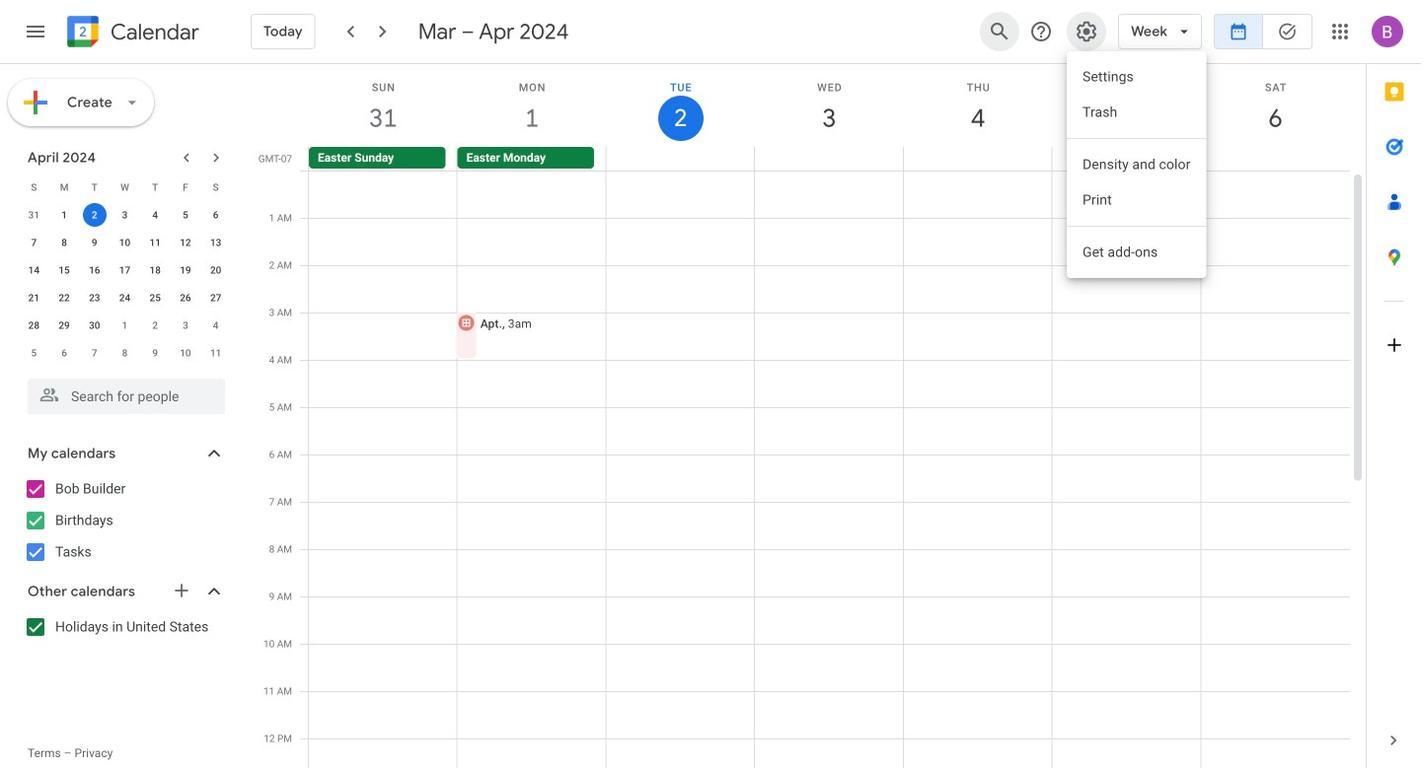 Task type: describe. For each thing, give the bounding box(es) containing it.
12 element
[[174, 231, 197, 255]]

15 element
[[52, 259, 76, 282]]

may 1 element
[[113, 314, 137, 338]]

settings menu image
[[1075, 20, 1099, 43]]

may 10 element
[[174, 342, 197, 365]]

22 element
[[52, 286, 76, 310]]

7 element
[[22, 231, 46, 255]]

27 element
[[204, 286, 228, 310]]

30 element
[[83, 314, 106, 338]]

may 6 element
[[52, 342, 76, 365]]

may 5 element
[[22, 342, 46, 365]]

13 element
[[204, 231, 228, 255]]

heading inside calendar element
[[107, 20, 199, 44]]

4 element
[[143, 203, 167, 227]]

16 element
[[83, 259, 106, 282]]

28 element
[[22, 314, 46, 338]]

11 element
[[143, 231, 167, 255]]

17 element
[[113, 259, 137, 282]]

march 31 element
[[22, 203, 46, 227]]

settings menu menu
[[1067, 51, 1207, 278]]

cell inside april 2024 grid
[[79, 201, 110, 229]]

8 element
[[52, 231, 76, 255]]

may 8 element
[[113, 342, 137, 365]]

may 2 element
[[143, 314, 167, 338]]

may 11 element
[[204, 342, 228, 365]]

Search for people text field
[[39, 379, 213, 415]]

may 7 element
[[83, 342, 106, 365]]

21 element
[[22, 286, 46, 310]]

19 element
[[174, 259, 197, 282]]

10 element
[[113, 231, 137, 255]]



Task type: locate. For each thing, give the bounding box(es) containing it.
26 element
[[174, 286, 197, 310]]

9 element
[[83, 231, 106, 255]]

20 element
[[204, 259, 228, 282]]

tab list
[[1367, 64, 1421, 714]]

support image
[[1030, 20, 1053, 43]]

add other calendars image
[[172, 581, 192, 601]]

1 element
[[52, 203, 76, 227]]

5 element
[[174, 203, 197, 227]]

row
[[300, 147, 1366, 171], [300, 171, 1350, 769], [19, 174, 231, 201], [19, 201, 231, 229], [19, 229, 231, 257], [19, 257, 231, 284], [19, 284, 231, 312], [19, 312, 231, 340], [19, 340, 231, 367]]

main drawer image
[[24, 20, 47, 43]]

23 element
[[83, 286, 106, 310]]

calendar element
[[63, 12, 199, 55]]

2, today element
[[83, 203, 106, 227]]

may 4 element
[[204, 314, 228, 338]]

14 element
[[22, 259, 46, 282]]

cell
[[606, 147, 755, 171], [755, 147, 903, 171], [903, 147, 1052, 171], [1052, 147, 1201, 171], [1201, 147, 1349, 171], [309, 171, 458, 769], [456, 171, 607, 769], [607, 171, 755, 769], [755, 171, 904, 769], [904, 171, 1053, 769], [1053, 171, 1202, 769], [1202, 171, 1350, 769], [79, 201, 110, 229]]

grid
[[253, 64, 1366, 769]]

29 element
[[52, 314, 76, 338]]

25 element
[[143, 286, 167, 310]]

my calendars list
[[4, 474, 245, 569]]

heading
[[107, 20, 199, 44]]

3 element
[[113, 203, 137, 227]]

row group
[[19, 201, 231, 367]]

18 element
[[143, 259, 167, 282]]

24 element
[[113, 286, 137, 310]]

None search field
[[0, 371, 245, 415]]

april 2024 grid
[[19, 174, 231, 367]]

may 9 element
[[143, 342, 167, 365]]

may 3 element
[[174, 314, 197, 338]]

6 element
[[204, 203, 228, 227]]



Task type: vqa. For each thing, say whether or not it's contained in the screenshot.
May 9 element
yes



